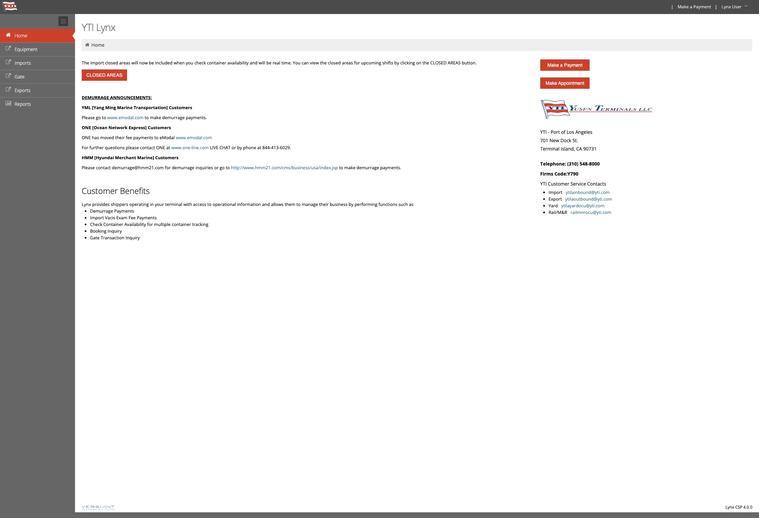 Task type: vqa. For each thing, say whether or not it's contained in the screenshot.
Inquiry
yes



Task type: describe. For each thing, give the bounding box(es) containing it.
0 vertical spatial customers
[[169, 105, 192, 111]]

the
[[82, 60, 89, 66]]

railmnrocu@yti.com link
[[571, 209, 612, 215]]

container
[[103, 221, 123, 227]]

and inside lynx provides shippers operating in your terminal with access to operational information and allows them to manage their business by performing functions such as demurrage payments import vacis exam fee payments check container availability for multiple container tracking booking inquiry gate transaction inquiry
[[262, 201, 270, 207]]

reports
[[15, 101, 31, 107]]

demurrage announcements:
[[82, 94, 152, 101]]

yti for yti customer service contacts import ytilainbound@yti.com export ytilaoutbound@yti.com yard ytilayardocu@yti.com rail/m&r railmnrocu@yti.com
[[541, 181, 547, 187]]

customers for one [ocean network express] customers
[[148, 125, 171, 131]]

transaction
[[101, 235, 125, 241]]

customer benefits
[[82, 185, 150, 196]]

access
[[193, 201, 206, 207]]

please contact demurrage@hmm21.com for demurrage inquiries or go to http://www.hmm21.com/cms/business/usa/index.jsp to make demurrage payments.
[[82, 165, 402, 171]]

1 horizontal spatial a
[[691, 4, 693, 10]]

versiant image
[[82, 505, 115, 510]]

external link image for imports
[[5, 60, 12, 65]]

www.one-
[[172, 145, 192, 151]]

ming
[[105, 105, 116, 111]]

by inside lynx provides shippers operating in your terminal with access to operational information and allows them to manage their business by performing functions such as demurrage payments import vacis exam fee payments check container availability for multiple container tracking booking inquiry gate transaction inquiry
[[349, 201, 354, 207]]

1 closed from the left
[[105, 60, 118, 66]]

0 vertical spatial inquiry
[[108, 228, 122, 234]]

http://www.hmm21.com/cms/business/usa/index.jsp link
[[231, 165, 338, 171]]

1 vertical spatial a
[[561, 62, 563, 68]]

4.0.0
[[744, 505, 753, 510]]

1 horizontal spatial payment
[[694, 4, 712, 10]]

multiple
[[154, 221, 171, 227]]

yti for yti lynx
[[82, 20, 94, 34]]

lynx provides shippers operating in your terminal with access to operational information and allows them to manage their business by performing functions such as demurrage payments import vacis exam fee payments check container availability for multiple container tracking booking inquiry gate transaction inquiry
[[82, 201, 414, 241]]

view
[[310, 60, 319, 66]]

0 vertical spatial make a payment
[[679, 4, 712, 10]]

of
[[562, 129, 566, 135]]

bar chart image
[[5, 101, 12, 106]]

emodal
[[160, 135, 175, 141]]

www.one-line.com link
[[172, 145, 209, 151]]

phone
[[243, 145, 256, 151]]

performing
[[355, 201, 378, 207]]

further
[[90, 145, 104, 151]]

them
[[285, 201, 296, 207]]

2 | from the left
[[716, 4, 718, 10]]

closed
[[431, 60, 447, 66]]

1 horizontal spatial go
[[220, 165, 225, 171]]

-
[[549, 129, 550, 135]]

external link image for exports
[[5, 87, 12, 92]]

lynx for lynx user
[[723, 4, 732, 10]]

for
[[82, 145, 88, 151]]

user
[[733, 4, 742, 10]]

ytilaoutbound@yti.com
[[566, 196, 613, 202]]

questions
[[105, 145, 125, 151]]

your
[[155, 201, 164, 207]]

announcements:
[[110, 94, 152, 101]]

with
[[184, 201, 192, 207]]

0 horizontal spatial home
[[15, 32, 27, 39]]

imports link
[[0, 56, 75, 70]]

you
[[186, 60, 193, 66]]

such
[[399, 201, 408, 207]]

[ocean
[[92, 125, 108, 131]]

548-
[[580, 161, 590, 167]]

when
[[174, 60, 185, 66]]

hmm [hyundai merchant marine] customers
[[82, 155, 179, 161]]

payments
[[133, 135, 153, 141]]

functions
[[379, 201, 398, 207]]

2 at from the left
[[258, 145, 262, 151]]

0 horizontal spatial www.emodal.com
[[107, 115, 144, 121]]

for further questions please contact one at www.one-line.com live chat or by phone at 844-413-6029.
[[82, 145, 291, 151]]

for inside lynx provides shippers operating in your terminal with access to operational information and allows them to manage their business by performing functions such as demurrage payments import vacis exam fee payments check container availability for multiple container tracking booking inquiry gate transaction inquiry
[[147, 221, 153, 227]]

imports
[[15, 60, 31, 66]]

reports link
[[0, 97, 75, 111]]

0 horizontal spatial by
[[237, 145, 242, 151]]

csp
[[736, 505, 743, 510]]

telephone:
[[541, 161, 567, 167]]

1 vertical spatial payment
[[565, 62, 583, 68]]

0 vertical spatial payments.
[[186, 115, 207, 121]]

tracking
[[192, 221, 209, 227]]

yti lynx
[[82, 20, 115, 34]]

their inside lynx provides shippers operating in your terminal with access to operational information and allows them to manage their business by performing functions such as demurrage payments import vacis exam fee payments check container availability for multiple container tracking booking inquiry gate transaction inquiry
[[320, 201, 329, 207]]

1 horizontal spatial make
[[345, 165, 356, 171]]

chat
[[220, 145, 231, 151]]

terminal
[[541, 146, 560, 152]]

merchant
[[115, 155, 136, 161]]

yml
[[82, 105, 91, 111]]

1 will from the left
[[132, 60, 138, 66]]

availability
[[228, 60, 249, 66]]

shippers
[[111, 201, 128, 207]]

angeles
[[576, 129, 593, 135]]

please for please contact demurrage@hmm21.com for demurrage inquiries or go to
[[82, 165, 95, 171]]

[hyundai
[[94, 155, 114, 161]]

1 at from the left
[[166, 145, 170, 151]]

telephone: (310) 548-8000
[[541, 161, 601, 167]]

on
[[417, 60, 422, 66]]

allows
[[271, 201, 284, 207]]

1 vertical spatial www.emodal.com
[[176, 135, 212, 141]]

business
[[330, 201, 348, 207]]

0 vertical spatial go
[[96, 115, 101, 121]]

2 closed from the left
[[328, 60, 341, 66]]

(310)
[[568, 161, 579, 167]]

availability
[[125, 221, 146, 227]]

new
[[550, 137, 560, 144]]

1 horizontal spatial or
[[232, 145, 236, 151]]

0 horizontal spatial their
[[115, 135, 125, 141]]

check
[[195, 60, 206, 66]]

[yang
[[92, 105, 104, 111]]

equipment
[[15, 46, 38, 52]]

yml [yang ming marine transportation] customers
[[82, 105, 192, 111]]

transportation]
[[134, 105, 168, 111]]

lynx user link
[[720, 0, 753, 14]]

1 | from the left
[[672, 4, 674, 10]]

yti for yti - port of los angeles 701 new dock st. terminal island, ca 90731
[[541, 129, 547, 135]]

2 be from the left
[[267, 60, 272, 66]]

los
[[567, 129, 575, 135]]

one has moved their fee payments to emodal www.emodal.com
[[82, 135, 212, 141]]

home image
[[5, 33, 12, 37]]

terminal
[[165, 201, 182, 207]]

external link image for gate
[[5, 74, 12, 78]]

now
[[139, 60, 148, 66]]

yard
[[549, 203, 559, 209]]

6029.
[[280, 145, 291, 151]]

ca
[[577, 146, 583, 152]]

1 horizontal spatial payments
[[137, 215, 157, 221]]

import inside lynx provides shippers operating in your terminal with access to operational information and allows them to manage their business by performing functions such as demurrage payments import vacis exam fee payments check container availability for multiple container tracking booking inquiry gate transaction inquiry
[[90, 215, 104, 221]]

1 vertical spatial home
[[91, 42, 105, 48]]

2 the from the left
[[423, 60, 430, 66]]



Task type: locate. For each thing, give the bounding box(es) containing it.
will left real at the top of page
[[259, 60, 266, 66]]

0 horizontal spatial customer
[[82, 185, 118, 196]]

1 vertical spatial for
[[165, 165, 171, 171]]

0 horizontal spatial inquiry
[[108, 228, 122, 234]]

1 horizontal spatial closed
[[328, 60, 341, 66]]

one left '[ocean'
[[82, 125, 91, 131]]

areas left now
[[119, 60, 130, 66]]

0 horizontal spatial |
[[672, 4, 674, 10]]

closed right view
[[328, 60, 341, 66]]

http://www.hmm21.com/cms/business/usa/index.jsp
[[231, 165, 338, 171]]

1 vertical spatial or
[[214, 165, 219, 171]]

check
[[90, 221, 102, 227]]

0 vertical spatial contact
[[140, 145, 155, 151]]

gate
[[15, 73, 25, 80], [90, 235, 100, 241]]

0 horizontal spatial make a payment
[[548, 62, 583, 68]]

1 horizontal spatial |
[[716, 4, 718, 10]]

for left multiple at the top
[[147, 221, 153, 227]]

1 horizontal spatial be
[[267, 60, 272, 66]]

1 horizontal spatial for
[[165, 165, 171, 171]]

1 vertical spatial payments
[[137, 215, 157, 221]]

customers up emodal
[[148, 125, 171, 131]]

as
[[410, 201, 414, 207]]

make
[[150, 115, 161, 121], [345, 165, 356, 171]]

lynx for lynx csp 4.0.0
[[726, 505, 735, 510]]

one for one [ocean network express] customers
[[82, 125, 91, 131]]

be right now
[[149, 60, 154, 66]]

1 vertical spatial contact
[[96, 165, 111, 171]]

1 vertical spatial make a payment link
[[541, 59, 590, 71]]

0 vertical spatial external link image
[[5, 46, 12, 51]]

appointment
[[559, 80, 585, 86]]

service
[[571, 181, 587, 187]]

dock
[[561, 137, 572, 144]]

2 vertical spatial one
[[156, 145, 165, 151]]

0 vertical spatial yti
[[82, 20, 94, 34]]

make appointment
[[546, 80, 585, 86]]

0 horizontal spatial home link
[[0, 29, 75, 42]]

2 please from the top
[[82, 165, 95, 171]]

1 please from the top
[[82, 115, 95, 121]]

1 horizontal spatial by
[[349, 201, 354, 207]]

0 vertical spatial import
[[549, 189, 563, 195]]

1 areas from the left
[[119, 60, 130, 66]]

railmnrocu@yti.com
[[571, 209, 612, 215]]

areas left upcoming
[[342, 60, 353, 66]]

or right the chat
[[232, 145, 236, 151]]

customers for hmm [hyundai merchant marine] customers
[[155, 155, 179, 161]]

payment up appointment
[[565, 62, 583, 68]]

make for make a payment link to the left
[[548, 62, 560, 68]]

vacis
[[105, 215, 115, 221]]

ytilaoutbound@yti.com link
[[566, 196, 613, 202]]

www.emodal.com
[[107, 115, 144, 121], [176, 135, 212, 141]]

0 horizontal spatial areas
[[119, 60, 130, 66]]

1 horizontal spatial their
[[320, 201, 329, 207]]

1 be from the left
[[149, 60, 154, 66]]

0 vertical spatial home
[[15, 32, 27, 39]]

export
[[549, 196, 563, 202]]

1 vertical spatial customers
[[148, 125, 171, 131]]

1 horizontal spatial areas
[[342, 60, 353, 66]]

payment left lynx user
[[694, 4, 712, 10]]

90731
[[584, 146, 597, 152]]

1 vertical spatial one
[[82, 135, 91, 141]]

external link image inside equipment link
[[5, 46, 12, 51]]

external link image
[[5, 46, 12, 51], [5, 74, 12, 78]]

payments
[[114, 208, 134, 214], [137, 215, 157, 221]]

you
[[293, 60, 301, 66]]

st.
[[573, 137, 579, 144]]

will left now
[[132, 60, 138, 66]]

please down hmm
[[82, 165, 95, 171]]

exports
[[15, 87, 31, 93]]

0 horizontal spatial and
[[250, 60, 258, 66]]

0 vertical spatial gate
[[15, 73, 25, 80]]

line.com
[[192, 145, 209, 151]]

home link right home icon
[[91, 42, 105, 48]]

lynx user
[[723, 4, 742, 10]]

1 vertical spatial please
[[82, 165, 95, 171]]

lynx csp 4.0.0
[[726, 505, 753, 510]]

marine
[[117, 105, 133, 111]]

1 vertical spatial inquiry
[[126, 235, 140, 241]]

the import closed areas will now be included when you check container availability and will be real time.  you can view the closed areas for upcoming shifts by clicking on the closed areas button.
[[82, 60, 477, 66]]

customers down www.one-
[[155, 155, 179, 161]]

1 vertical spatial payments.
[[381, 165, 402, 171]]

1 horizontal spatial and
[[262, 201, 270, 207]]

payment
[[694, 4, 712, 10], [565, 62, 583, 68]]

demurrage
[[162, 115, 185, 121], [172, 165, 195, 171], [357, 165, 379, 171]]

demurrage
[[90, 208, 113, 214]]

1 vertical spatial and
[[262, 201, 270, 207]]

1 horizontal spatial will
[[259, 60, 266, 66]]

2 horizontal spatial by
[[395, 60, 400, 66]]

1 horizontal spatial make a payment
[[679, 4, 712, 10]]

1 vertical spatial import
[[90, 215, 104, 221]]

by right business
[[349, 201, 354, 207]]

container right check
[[207, 60, 227, 66]]

home right home icon
[[91, 42, 105, 48]]

or right inquiries
[[214, 165, 219, 171]]

exports link
[[0, 83, 75, 97]]

real
[[273, 60, 281, 66]]

benefits
[[120, 185, 150, 196]]

www.emodal.com link for one has moved their fee payments to emodal www.emodal.com
[[176, 135, 212, 141]]

external link image down home image
[[5, 46, 12, 51]]

0 vertical spatial their
[[115, 135, 125, 141]]

ytilayardocu@yti.com link
[[562, 203, 605, 209]]

www.emodal.com link up the www.one-line.com "link"
[[176, 135, 212, 141]]

0 vertical spatial payments
[[114, 208, 134, 214]]

payments up exam
[[114, 208, 134, 214]]

0 horizontal spatial payments
[[114, 208, 134, 214]]

firms code:y790
[[541, 171, 579, 177]]

www.emodal.com down marine
[[107, 115, 144, 121]]

1 horizontal spatial www.emodal.com
[[176, 135, 212, 141]]

closed right import
[[105, 60, 118, 66]]

their right manage
[[320, 201, 329, 207]]

0 horizontal spatial make
[[150, 115, 161, 121]]

customer up provides
[[82, 185, 118, 196]]

import up export
[[549, 189, 563, 195]]

0 horizontal spatial at
[[166, 145, 170, 151]]

go right inquiries
[[220, 165, 225, 171]]

home link
[[0, 29, 75, 42], [91, 42, 105, 48]]

container inside lynx provides shippers operating in your terminal with access to operational information and allows them to manage their business by performing functions such as demurrage payments import vacis exam fee payments check container availability for multiple container tracking booking inquiry gate transaction inquiry
[[172, 221, 191, 227]]

1 horizontal spatial import
[[549, 189, 563, 195]]

0 horizontal spatial go
[[96, 115, 101, 121]]

demurrage
[[82, 94, 109, 101]]

make
[[679, 4, 690, 10], [548, 62, 560, 68], [546, 80, 558, 86]]

gate inside lynx provides shippers operating in your terminal with access to operational information and allows them to manage their business by performing functions such as demurrage payments import vacis exam fee payments check container availability for multiple container tracking booking inquiry gate transaction inquiry
[[90, 235, 100, 241]]

provides
[[92, 201, 110, 207]]

0 horizontal spatial www.emodal.com link
[[107, 115, 144, 121]]

0 horizontal spatial a
[[561, 62, 563, 68]]

the right view
[[320, 60, 327, 66]]

ytilainbound@yti.com link
[[566, 189, 610, 195]]

1 vertical spatial external link image
[[5, 87, 12, 92]]

manage
[[302, 201, 318, 207]]

701
[[541, 137, 549, 144]]

one down emodal
[[156, 145, 165, 151]]

lynx for lynx provides shippers operating in your terminal with access to operational information and allows them to manage their business by performing functions such as demurrage payments import vacis exam fee payments check container availability for multiple container tracking booking inquiry gate transaction inquiry
[[82, 201, 91, 207]]

external link image inside exports link
[[5, 87, 12, 92]]

the right the on
[[423, 60, 430, 66]]

their left the fee
[[115, 135, 125, 141]]

0 horizontal spatial gate
[[15, 73, 25, 80]]

2 horizontal spatial for
[[355, 60, 360, 66]]

please
[[126, 145, 139, 151]]

1 the from the left
[[320, 60, 327, 66]]

and right availability
[[250, 60, 258, 66]]

one left has on the top
[[82, 135, 91, 141]]

1 vertical spatial external link image
[[5, 74, 12, 78]]

1 vertical spatial yti
[[541, 129, 547, 135]]

None submit
[[82, 69, 127, 81]]

1 external link image from the top
[[5, 60, 12, 65]]

0 horizontal spatial be
[[149, 60, 154, 66]]

yti down firms
[[541, 181, 547, 187]]

home image
[[84, 42, 90, 47]]

payments up availability
[[137, 215, 157, 221]]

shifts
[[383, 60, 394, 66]]

contact down [hyundai
[[96, 165, 111, 171]]

customer inside yti customer service contacts import ytilainbound@yti.com export ytilaoutbound@yti.com yard ytilayardocu@yti.com rail/m&r railmnrocu@yti.com
[[549, 181, 570, 187]]

gate link
[[0, 70, 75, 83]]

customer
[[549, 181, 570, 187], [82, 185, 118, 196]]

1 vertical spatial container
[[172, 221, 191, 227]]

external link image left the imports
[[5, 60, 12, 65]]

1 vertical spatial gate
[[90, 235, 100, 241]]

0 horizontal spatial or
[[214, 165, 219, 171]]

yti left -
[[541, 129, 547, 135]]

container left tracking
[[172, 221, 191, 227]]

contacts
[[588, 181, 607, 187]]

yti up home icon
[[82, 20, 94, 34]]

0 vertical spatial please
[[82, 115, 95, 121]]

make for 'make appointment' link at top right
[[546, 80, 558, 86]]

0 horizontal spatial payments.
[[186, 115, 207, 121]]

equipment link
[[0, 42, 75, 56]]

0 vertical spatial a
[[691, 4, 693, 10]]

2 vertical spatial customers
[[155, 155, 179, 161]]

to
[[102, 115, 106, 121], [145, 115, 149, 121], [154, 135, 159, 141], [226, 165, 230, 171], [339, 165, 344, 171], [208, 201, 212, 207], [297, 201, 301, 207]]

0 vertical spatial www.emodal.com
[[107, 115, 144, 121]]

hmm
[[82, 155, 93, 161]]

please down yml
[[82, 115, 95, 121]]

please go to www.emodal.com to make demurrage payments.
[[82, 115, 207, 121]]

by right shifts
[[395, 60, 400, 66]]

contact
[[140, 145, 155, 151], [96, 165, 111, 171]]

1 horizontal spatial inquiry
[[126, 235, 140, 241]]

0 horizontal spatial for
[[147, 221, 153, 227]]

home right home image
[[15, 32, 27, 39]]

for down for further questions please contact one at www.one-line.com live chat or by phone at 844-413-6029.
[[165, 165, 171, 171]]

1 vertical spatial make
[[345, 165, 356, 171]]

inquiry down availability
[[126, 235, 140, 241]]

for left upcoming
[[355, 60, 360, 66]]

2 vertical spatial make
[[546, 80, 558, 86]]

gate up 'exports' on the top
[[15, 73, 25, 80]]

413-
[[271, 145, 280, 151]]

2 vertical spatial by
[[349, 201, 354, 207]]

by left phone
[[237, 145, 242, 151]]

be left real at the top of page
[[267, 60, 272, 66]]

please for please go to
[[82, 115, 95, 121]]

network
[[109, 125, 128, 131]]

8000
[[590, 161, 601, 167]]

import up check
[[90, 215, 104, 221]]

lynx inside lynx user link
[[723, 4, 732, 10]]

closed
[[105, 60, 118, 66], [328, 60, 341, 66]]

0 horizontal spatial the
[[320, 60, 327, 66]]

2 external link image from the top
[[5, 87, 12, 92]]

code:y790
[[555, 171, 579, 177]]

external link image
[[5, 60, 12, 65], [5, 87, 12, 92]]

0 vertical spatial external link image
[[5, 60, 12, 65]]

external link image up bar chart icon on the top
[[5, 74, 12, 78]]

0 vertical spatial make a payment link
[[676, 0, 714, 14]]

1 vertical spatial their
[[320, 201, 329, 207]]

2 vertical spatial yti
[[541, 181, 547, 187]]

time.
[[282, 60, 292, 66]]

live
[[210, 145, 219, 151]]

has
[[92, 135, 99, 141]]

and left allows
[[262, 201, 270, 207]]

one for one has moved their fee payments to emodal www.emodal.com
[[82, 135, 91, 141]]

at down emodal
[[166, 145, 170, 151]]

www.emodal.com up the www.one-line.com "link"
[[176, 135, 212, 141]]

0 vertical spatial container
[[207, 60, 227, 66]]

import inside yti customer service contacts import ytilainbound@yti.com export ytilaoutbound@yti.com yard ytilayardocu@yti.com rail/m&r railmnrocu@yti.com
[[549, 189, 563, 195]]

clicking
[[401, 60, 416, 66]]

yti
[[82, 20, 94, 34], [541, 129, 547, 135], [541, 181, 547, 187]]

ytilayardocu@yti.com
[[562, 203, 605, 209]]

go down [yang
[[96, 115, 101, 121]]

their
[[115, 135, 125, 141], [320, 201, 329, 207]]

port
[[551, 129, 561, 135]]

home link up the equipment
[[0, 29, 75, 42]]

gate down the "booking"
[[90, 235, 100, 241]]

inquiries
[[196, 165, 213, 171]]

external link image inside imports link
[[5, 60, 12, 65]]

external link image inside gate link
[[5, 74, 12, 78]]

1 horizontal spatial payments.
[[381, 165, 402, 171]]

at left 844-
[[258, 145, 262, 151]]

upcoming
[[362, 60, 382, 66]]

contact down one has moved their fee payments to emodal www.emodal.com
[[140, 145, 155, 151]]

yti inside yti customer service contacts import ytilainbound@yti.com export ytilaoutbound@yti.com yard ytilayardocu@yti.com rail/m&r railmnrocu@yti.com
[[541, 181, 547, 187]]

make a payment link
[[676, 0, 714, 14], [541, 59, 590, 71]]

inquiry down 'container'
[[108, 228, 122, 234]]

1 horizontal spatial customer
[[549, 181, 570, 187]]

lynx inside lynx provides shippers operating in your terminal with access to operational information and allows them to manage their business by performing functions such as demurrage payments import vacis exam fee payments check container availability for multiple container tracking booking inquiry gate transaction inquiry
[[82, 201, 91, 207]]

fee
[[126, 135, 132, 141]]

2 external link image from the top
[[5, 74, 12, 78]]

0 horizontal spatial container
[[172, 221, 191, 227]]

or
[[232, 145, 236, 151], [214, 165, 219, 171]]

0 horizontal spatial payment
[[565, 62, 583, 68]]

1 horizontal spatial container
[[207, 60, 227, 66]]

yti inside yti - port of los angeles 701 new dock st. terminal island, ca 90731
[[541, 129, 547, 135]]

1 horizontal spatial contact
[[140, 145, 155, 151]]

www.emodal.com link
[[107, 115, 144, 121], [176, 135, 212, 141]]

customers right transportation]
[[169, 105, 192, 111]]

make a payment
[[679, 4, 712, 10], [548, 62, 583, 68]]

www.emodal.com link down marine
[[107, 115, 144, 121]]

0 vertical spatial make
[[150, 115, 161, 121]]

moved
[[100, 135, 114, 141]]

0 vertical spatial make
[[679, 4, 690, 10]]

customer down 'firms code:y790'
[[549, 181, 570, 187]]

external link image for equipment
[[5, 46, 12, 51]]

2 will from the left
[[259, 60, 266, 66]]

1 horizontal spatial home
[[91, 42, 105, 48]]

go
[[96, 115, 101, 121], [220, 165, 225, 171]]

2 areas from the left
[[342, 60, 353, 66]]

angle down image
[[744, 4, 750, 8]]

1 horizontal spatial home link
[[91, 42, 105, 48]]

external link image up bar chart icon on the top
[[5, 87, 12, 92]]

information
[[237, 201, 261, 207]]

0 vertical spatial www.emodal.com link
[[107, 115, 144, 121]]

1 horizontal spatial the
[[423, 60, 430, 66]]

1 external link image from the top
[[5, 46, 12, 51]]

0 vertical spatial one
[[82, 125, 91, 131]]

0 horizontal spatial make a payment link
[[541, 59, 590, 71]]

inquiry
[[108, 228, 122, 234], [126, 235, 140, 241]]

www.emodal.com link for to make demurrage payments.
[[107, 115, 144, 121]]

will
[[132, 60, 138, 66], [259, 60, 266, 66]]

and
[[250, 60, 258, 66], [262, 201, 270, 207]]



